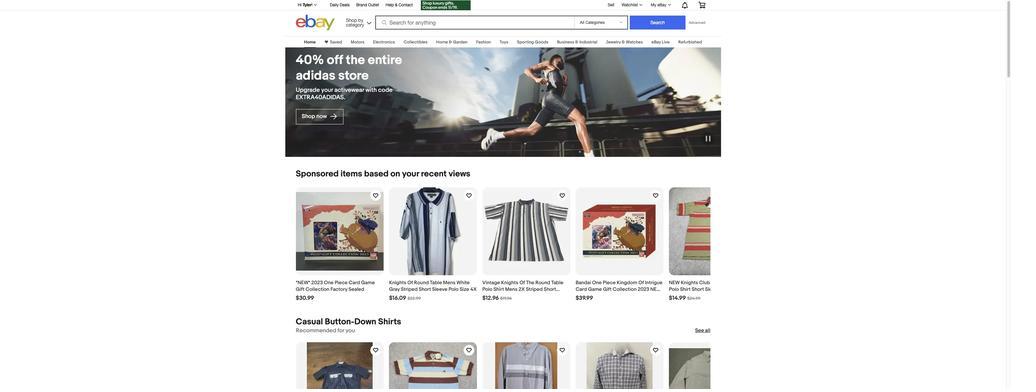 Task type: locate. For each thing, give the bounding box(es) containing it.
2 horizontal spatial short
[[692, 287, 704, 293]]

1 horizontal spatial sleeve
[[483, 293, 498, 300]]

2 round from the left
[[536, 280, 550, 286]]

round right the
[[536, 280, 550, 286]]

$12.96
[[483, 295, 499, 302]]

piece up factory
[[335, 280, 348, 286]]

saved link
[[328, 40, 342, 45]]

0 horizontal spatial knights
[[389, 280, 407, 286]]

of inside bandai one piece kingdom of intrigue card game gift collection 2023 new in stock
[[639, 280, 644, 286]]

0 vertical spatial size
[[712, 280, 721, 286]]

$30.99
[[296, 295, 314, 302]]

& right jewelry
[[622, 40, 625, 45]]

white
[[457, 280, 470, 286]]

3 polo from the left
[[669, 287, 679, 293]]

your up extra40adidas.
[[321, 87, 333, 94]]

1 of from the left
[[408, 280, 413, 286]]

of inside knights of round table mens white gray striped short sleeve polo size 4x $16.09 $22.99
[[408, 280, 413, 286]]

1 horizontal spatial shirt
[[680, 287, 691, 293]]

stock
[[582, 293, 598, 300]]

1 vertical spatial your
[[402, 169, 419, 179]]

1 horizontal spatial collection
[[613, 287, 637, 293]]

1 polo from the left
[[449, 287, 459, 293]]

& right the help
[[395, 3, 398, 7]]

ebay inside 40% off the entire adidas store main content
[[652, 40, 661, 45]]

card
[[349, 280, 360, 286], [576, 287, 587, 293]]

l
[[736, 280, 738, 286]]

0 vertical spatial ebay
[[658, 3, 667, 7]]

short right 2x
[[544, 287, 556, 293]]

of
[[408, 280, 413, 286], [520, 280, 525, 286], [639, 280, 644, 286]]

piece left kingdom
[[603, 280, 616, 286]]

1 vertical spatial ebay
[[652, 40, 661, 45]]

sleeve inside the new knights club size large l mens polo shirt short sleeve green red striped
[[705, 287, 721, 293]]

round inside the vintage knights of the round table polo shirt mens 2x striped short sleeve 90s
[[536, 280, 550, 286]]

0 horizontal spatial card
[[349, 280, 360, 286]]

*new*
[[296, 280, 310, 286]]

shirt up 90s
[[494, 287, 504, 293]]

0 horizontal spatial shirt
[[494, 287, 504, 293]]

0 horizontal spatial one
[[324, 280, 334, 286]]

table left white
[[430, 280, 442, 286]]

of inside the vintage knights of the round table polo shirt mens 2x striped short sleeve 90s
[[520, 280, 525, 286]]

game up stock
[[588, 287, 602, 293]]

on
[[391, 169, 400, 179]]

1 knights from the left
[[389, 280, 407, 286]]

help & contact
[[386, 3, 413, 7]]

1 home from the left
[[304, 40, 316, 45]]

polo up the $14.99
[[669, 287, 679, 293]]

shop for shop by category
[[346, 17, 357, 23]]

goods
[[535, 40, 549, 45]]

knights
[[389, 280, 407, 286], [501, 280, 519, 286], [681, 280, 698, 286]]

0 vertical spatial game
[[361, 280, 375, 286]]

1 short from the left
[[419, 287, 431, 293]]

bandai one piece kingdom of intrigue card game gift collection 2023 new in stock
[[576, 280, 663, 300]]

0 horizontal spatial mens
[[443, 280, 456, 286]]

new up the $14.99
[[669, 280, 680, 286]]

1 horizontal spatial shop
[[346, 17, 357, 23]]

mens inside knights of round table mens white gray striped short sleeve polo size 4x $16.09 $22.99
[[443, 280, 456, 286]]

piece
[[335, 280, 348, 286], [603, 280, 616, 286]]

1 horizontal spatial game
[[588, 287, 602, 293]]

0 vertical spatial shop
[[346, 17, 357, 23]]

sleeve inside the vintage knights of the round table polo shirt mens 2x striped short sleeve 90s
[[483, 293, 498, 300]]

home up 40% in the top left of the page
[[304, 40, 316, 45]]

mens left 2x
[[505, 287, 518, 293]]

0 vertical spatial card
[[349, 280, 360, 286]]

of up 2x
[[520, 280, 525, 286]]

one right bandai at the bottom
[[592, 280, 602, 286]]

ebay right my
[[658, 3, 667, 7]]

polo down white
[[449, 287, 459, 293]]

None submit
[[630, 16, 686, 30]]

sponsored items based on your recent views
[[296, 169, 471, 179]]

size inside knights of round table mens white gray striped short sleeve polo size 4x $16.09 $22.99
[[460, 287, 469, 293]]

shop left by
[[346, 17, 357, 23]]

0 horizontal spatial your
[[321, 87, 333, 94]]

polo inside the vintage knights of the round table polo shirt mens 2x striped short sleeve 90s
[[483, 287, 493, 293]]

round inside knights of round table mens white gray striped short sleeve polo size 4x $16.09 $22.99
[[414, 280, 429, 286]]

shop inside 40% off the entire adidas store main content
[[302, 113, 315, 120]]

industrial
[[580, 40, 598, 45]]

2023 down intrigue at the bottom of page
[[638, 287, 650, 293]]

$39.99
[[576, 295, 593, 302]]

knights up 90s
[[501, 280, 519, 286]]

1 horizontal spatial piece
[[603, 280, 616, 286]]

0 horizontal spatial gift
[[296, 287, 305, 293]]

jewelry & watches
[[606, 40, 643, 45]]

knights inside the new knights club size large l mens polo shirt short sleeve green red striped
[[681, 280, 698, 286]]

2 one from the left
[[592, 280, 602, 286]]

1 one from the left
[[324, 280, 334, 286]]

2 short from the left
[[544, 287, 556, 293]]

2 horizontal spatial polo
[[669, 287, 679, 293]]

2 horizontal spatial sleeve
[[705, 287, 721, 293]]

recommended for you element
[[296, 328, 355, 335]]

collection down kingdom
[[613, 287, 637, 293]]

0 horizontal spatial collection
[[306, 287, 330, 293]]

1 gift from the left
[[296, 287, 305, 293]]

0 horizontal spatial home
[[304, 40, 316, 45]]

2 home from the left
[[436, 40, 448, 45]]

one inside bandai one piece kingdom of intrigue card game gift collection 2023 new in stock
[[592, 280, 602, 286]]

1 vertical spatial 2023
[[638, 287, 650, 293]]

& inside the account navigation
[[395, 3, 398, 7]]

my ebay link
[[648, 1, 674, 9]]

game up sealed
[[361, 280, 375, 286]]

motors
[[351, 40, 365, 45]]

vintage
[[483, 280, 500, 286]]

0 horizontal spatial round
[[414, 280, 429, 286]]

short up $22.99 text field
[[419, 287, 431, 293]]

knights up gray
[[389, 280, 407, 286]]

1 shirt from the left
[[494, 287, 504, 293]]

striped inside the new knights club size large l mens polo shirt short sleeve green red striped
[[669, 293, 686, 300]]

$14.99 text field
[[669, 295, 686, 302]]

0 horizontal spatial 2023
[[311, 280, 323, 286]]

your
[[321, 87, 333, 94], [402, 169, 419, 179]]

90s
[[499, 293, 508, 300]]

0 horizontal spatial short
[[419, 287, 431, 293]]

ebay live
[[652, 40, 670, 45]]

short
[[419, 287, 431, 293], [544, 287, 556, 293], [692, 287, 704, 293]]

game inside *new* 2023 one piece card game gift collection factory sealed $30.99
[[361, 280, 375, 286]]

my
[[651, 3, 657, 7]]

table
[[430, 280, 442, 286], [551, 280, 564, 286]]

gift inside *new* 2023 one piece card game gift collection factory sealed $30.99
[[296, 287, 305, 293]]

shirt
[[494, 287, 504, 293], [680, 287, 691, 293]]

2 horizontal spatial striped
[[669, 293, 686, 300]]

deals
[[340, 3, 350, 7]]

& left garden
[[449, 40, 452, 45]]

card down bandai at the bottom
[[576, 287, 587, 293]]

1 horizontal spatial one
[[592, 280, 602, 286]]

down
[[355, 317, 376, 328]]

polo inside knights of round table mens white gray striped short sleeve polo size 4x $16.09 $22.99
[[449, 287, 459, 293]]

1 table from the left
[[430, 280, 442, 286]]

mens up red
[[739, 280, 752, 286]]

collection up $30.99
[[306, 287, 330, 293]]

2 knights from the left
[[501, 280, 519, 286]]

0 vertical spatial 2023
[[311, 280, 323, 286]]

home for home
[[304, 40, 316, 45]]

in
[[576, 293, 581, 300]]

recent
[[421, 169, 447, 179]]

0 horizontal spatial new
[[651, 287, 661, 293]]

3 of from the left
[[639, 280, 644, 286]]

2023
[[311, 280, 323, 286], [638, 287, 650, 293]]

mens left white
[[443, 280, 456, 286]]

shop left now
[[302, 113, 315, 120]]

2 horizontal spatial of
[[639, 280, 644, 286]]

0 horizontal spatial polo
[[449, 287, 459, 293]]

round up $22.99 text field
[[414, 280, 429, 286]]

size right club
[[712, 280, 721, 286]]

1 round from the left
[[414, 280, 429, 286]]

recommended for you
[[296, 328, 355, 335]]

round
[[414, 280, 429, 286], [536, 280, 550, 286]]

advanced link
[[686, 16, 709, 29]]

gray
[[389, 287, 400, 293]]

1 horizontal spatial size
[[712, 280, 721, 286]]

one up factory
[[324, 280, 334, 286]]

2 gift from the left
[[603, 287, 612, 293]]

2 horizontal spatial mens
[[739, 280, 752, 286]]

1 horizontal spatial gift
[[603, 287, 612, 293]]

previous price $19.94 text field
[[500, 296, 512, 302]]

2 of from the left
[[520, 280, 525, 286]]

striped down the
[[526, 287, 543, 293]]

1 vertical spatial game
[[588, 287, 602, 293]]

1 horizontal spatial polo
[[483, 287, 493, 293]]

red
[[737, 287, 746, 293]]

for
[[338, 328, 344, 335]]

of left intrigue at the bottom of page
[[639, 280, 644, 286]]

card up sealed
[[349, 280, 360, 286]]

*new* 2023 one piece card game gift collection factory sealed $30.99
[[296, 280, 375, 302]]

card inside *new* 2023 one piece card game gift collection factory sealed $30.99
[[349, 280, 360, 286]]

previous price $22.99 text field
[[408, 296, 421, 302]]

game inside bandai one piece kingdom of intrigue card game gift collection 2023 new in stock
[[588, 287, 602, 293]]

table inside knights of round table mens white gray striped short sleeve polo size 4x $16.09 $22.99
[[430, 280, 442, 286]]

your right on
[[402, 169, 419, 179]]

items
[[341, 169, 362, 179]]

ebay
[[658, 3, 667, 7], [652, 40, 661, 45]]

1 vertical spatial size
[[460, 287, 469, 293]]

casual button-down shirts link
[[296, 317, 401, 328]]

2 shirt from the left
[[680, 287, 691, 293]]

0 horizontal spatial size
[[460, 287, 469, 293]]

club
[[700, 280, 710, 286]]

polo
[[449, 287, 459, 293], [483, 287, 493, 293], [669, 287, 679, 293]]

sporting goods
[[517, 40, 549, 45]]

1 horizontal spatial table
[[551, 280, 564, 286]]

polo down vintage on the bottom left
[[483, 287, 493, 293]]

size down white
[[460, 287, 469, 293]]

the
[[346, 53, 365, 68]]

1 vertical spatial card
[[576, 287, 587, 293]]

1 horizontal spatial card
[[576, 287, 587, 293]]

0 horizontal spatial game
[[361, 280, 375, 286]]

ebay live link
[[652, 40, 670, 45]]

0 horizontal spatial sleeve
[[432, 287, 448, 293]]

watchlist
[[622, 3, 638, 7]]

knights inside the vintage knights of the round table polo shirt mens 2x striped short sleeve 90s
[[501, 280, 519, 286]]

3 knights from the left
[[681, 280, 698, 286]]

1 collection from the left
[[306, 287, 330, 293]]

fashion link
[[476, 40, 491, 45]]

electronics
[[373, 40, 395, 45]]

shop inside shop by category
[[346, 17, 357, 23]]

short down club
[[692, 287, 704, 293]]

mens inside the vintage knights of the round table polo shirt mens 2x striped short sleeve 90s
[[505, 287, 518, 293]]

& for contact
[[395, 3, 398, 7]]

new down intrigue at the bottom of page
[[651, 287, 661, 293]]

see
[[695, 328, 704, 334]]

2023 right *new*
[[311, 280, 323, 286]]

1 vertical spatial new
[[651, 287, 661, 293]]

knights left club
[[681, 280, 698, 286]]

striped up $22.99 text field
[[401, 287, 418, 293]]

0 horizontal spatial table
[[430, 280, 442, 286]]

3 short from the left
[[692, 287, 704, 293]]

2 piece from the left
[[603, 280, 616, 286]]

all
[[705, 328, 711, 334]]

jewelry & watches link
[[606, 40, 643, 45]]

mens
[[443, 280, 456, 286], [739, 280, 752, 286], [505, 287, 518, 293]]

0 vertical spatial your
[[321, 87, 333, 94]]

2 table from the left
[[551, 280, 564, 286]]

business & industrial
[[557, 40, 598, 45]]

0 horizontal spatial shop
[[302, 113, 315, 120]]

short inside the vintage knights of the round table polo shirt mens 2x striped short sleeve 90s
[[544, 287, 556, 293]]

now
[[317, 113, 327, 120]]

ebay left live
[[652, 40, 661, 45]]

0 horizontal spatial striped
[[401, 287, 418, 293]]

1 horizontal spatial knights
[[501, 280, 519, 286]]

striped left $24.99
[[669, 293, 686, 300]]

2 horizontal spatial knights
[[681, 280, 698, 286]]

1 horizontal spatial mens
[[505, 287, 518, 293]]

collection
[[306, 287, 330, 293], [613, 287, 637, 293]]

1 vertical spatial shop
[[302, 113, 315, 120]]

1 horizontal spatial short
[[544, 287, 556, 293]]

table left bandai at the bottom
[[551, 280, 564, 286]]

2 collection from the left
[[613, 287, 637, 293]]

0 vertical spatial new
[[669, 280, 680, 286]]

1 horizontal spatial home
[[436, 40, 448, 45]]

&
[[395, 3, 398, 7], [449, 40, 452, 45], [576, 40, 579, 45], [622, 40, 625, 45]]

1 horizontal spatial new
[[669, 280, 680, 286]]

striped
[[401, 287, 418, 293], [526, 287, 543, 293], [669, 293, 686, 300]]

of up $22.99
[[408, 280, 413, 286]]

with
[[366, 87, 377, 94]]

0 horizontal spatial piece
[[335, 280, 348, 286]]

watchlist link
[[618, 1, 646, 9]]

home left garden
[[436, 40, 448, 45]]

1 horizontal spatial round
[[536, 280, 550, 286]]

$16.09 text field
[[389, 295, 406, 302]]

size inside the new knights club size large l mens polo shirt short sleeve green red striped
[[712, 280, 721, 286]]

2 polo from the left
[[483, 287, 493, 293]]

activewear
[[335, 87, 364, 94]]

0 horizontal spatial of
[[408, 280, 413, 286]]

& right business
[[576, 40, 579, 45]]

striped inside the vintage knights of the round table polo shirt mens 2x striped short sleeve 90s
[[526, 287, 543, 293]]

1 horizontal spatial striped
[[526, 287, 543, 293]]

table inside the vintage knights of the round table polo shirt mens 2x striped short sleeve 90s
[[551, 280, 564, 286]]

1 piece from the left
[[335, 280, 348, 286]]

1 horizontal spatial of
[[520, 280, 525, 286]]

1 horizontal spatial 2023
[[638, 287, 650, 293]]

$16.09
[[389, 295, 406, 302]]

shirt up the $14.99 $24.99
[[680, 287, 691, 293]]



Task type: vqa. For each thing, say whether or not it's contained in the screenshot.
'Muller' inside the [Empty] Franck Muller Authentic Wooden  Empty Watch Box Japan used Pre-owned $99.00 Free shipping Seller with a 100% positive feedback
no



Task type: describe. For each thing, give the bounding box(es) containing it.
see all
[[695, 328, 711, 334]]

40% off the entire adidas store main content
[[0, 32, 1007, 390]]

& for watches
[[622, 40, 625, 45]]

& for industrial
[[576, 40, 579, 45]]

piece inside bandai one piece kingdom of intrigue card game gift collection 2023 new in stock
[[603, 280, 616, 286]]

refurbished link
[[679, 40, 702, 45]]

sponsored
[[296, 169, 339, 179]]

daily
[[330, 3, 339, 7]]

home for home & garden
[[436, 40, 448, 45]]

4x
[[470, 287, 477, 293]]

new inside bandai one piece kingdom of intrigue card game gift collection 2023 new in stock
[[651, 287, 661, 293]]

code
[[378, 87, 393, 94]]

home & garden
[[436, 40, 468, 45]]

the
[[526, 280, 535, 286]]

daily deals
[[330, 3, 350, 7]]

collection inside *new* 2023 one piece card game gift collection factory sealed $30.99
[[306, 287, 330, 293]]

short inside the new knights club size large l mens polo shirt short sleeve green red striped
[[692, 287, 704, 293]]

refurbished
[[679, 40, 702, 45]]

category
[[346, 22, 364, 27]]

sell
[[608, 3, 615, 7]]

business
[[557, 40, 575, 45]]

button-
[[325, 317, 355, 328]]

see all link
[[695, 328, 711, 335]]

shirts
[[378, 317, 401, 328]]

your shopping cart image
[[698, 2, 706, 8]]

shirt inside the new knights club size large l mens polo shirt short sleeve green red striped
[[680, 287, 691, 293]]

polo inside the new knights club size large l mens polo shirt short sleeve green red striped
[[669, 287, 679, 293]]

$14.99 $24.99
[[669, 295, 701, 302]]

jewelry
[[606, 40, 621, 45]]

brand outlet
[[356, 3, 379, 7]]

vintage knights of the round table polo shirt mens 2x striped short sleeve 90s
[[483, 280, 564, 300]]

fashion
[[476, 40, 491, 45]]

business & industrial link
[[557, 40, 598, 45]]

contact
[[399, 3, 413, 7]]

green
[[722, 287, 736, 293]]

views
[[449, 169, 471, 179]]

motors link
[[351, 40, 365, 45]]

tyler
[[303, 2, 312, 7]]

1 horizontal spatial your
[[402, 169, 419, 179]]

live
[[662, 40, 670, 45]]

none submit inside shop by category banner
[[630, 16, 686, 30]]

collectibles
[[404, 40, 428, 45]]

account navigation
[[294, 0, 711, 11]]

striped inside knights of round table mens white gray striped short sleeve polo size 4x $16.09 $22.99
[[401, 287, 418, 293]]

home & garden link
[[436, 40, 468, 45]]

shop for shop now
[[302, 113, 315, 120]]

intrigue
[[645, 280, 663, 286]]

large
[[722, 280, 735, 286]]

sealed
[[349, 287, 364, 293]]

casual button-down shirts
[[296, 317, 401, 328]]

$12.96 $19.94
[[483, 295, 512, 302]]

knights for $14.99
[[681, 280, 698, 286]]

your inside 40% off the entire adidas store upgrade your activewear with code extra40adidas.
[[321, 87, 333, 94]]

mens inside the new knights club size large l mens polo shirt short sleeve green red striped
[[739, 280, 752, 286]]

brand outlet link
[[356, 2, 379, 9]]

upgrade
[[296, 87, 320, 94]]

help & contact link
[[386, 2, 413, 9]]

card inside bandai one piece kingdom of intrigue card game gift collection 2023 new in stock
[[576, 287, 587, 293]]

Search for anything text field
[[376, 16, 573, 29]]

$22.99
[[408, 296, 421, 302]]

outlet
[[368, 3, 379, 7]]

shop now
[[302, 113, 328, 120]]

short inside knights of round table mens white gray striped short sleeve polo size 4x $16.09 $22.99
[[419, 287, 431, 293]]

$24.99
[[688, 296, 701, 302]]

off
[[327, 53, 343, 68]]

!
[[312, 3, 313, 7]]

one inside *new* 2023 one piece card game gift collection factory sealed $30.99
[[324, 280, 334, 286]]

collection inside bandai one piece kingdom of intrigue card game gift collection 2023 new in stock
[[613, 287, 637, 293]]

shop by category banner
[[294, 0, 711, 32]]

get the coupon image
[[421, 0, 471, 10]]

shop by category
[[346, 17, 364, 27]]

you
[[346, 328, 355, 335]]

piece inside *new* 2023 one piece card game gift collection factory sealed $30.99
[[335, 280, 348, 286]]

shop by category button
[[343, 15, 373, 29]]

entire
[[368, 53, 402, 68]]

sleeve inside knights of round table mens white gray striped short sleeve polo size 4x $16.09 $22.99
[[432, 287, 448, 293]]

2x
[[519, 287, 525, 293]]

sporting goods link
[[517, 40, 549, 45]]

recommended
[[296, 328, 336, 335]]

kingdom
[[617, 280, 638, 286]]

factory
[[331, 287, 348, 293]]

new inside the new knights club size large l mens polo shirt short sleeve green red striped
[[669, 280, 680, 286]]

saved
[[330, 40, 342, 45]]

& for garden
[[449, 40, 452, 45]]

knights inside knights of round table mens white gray striped short sleeve polo size 4x $16.09 $22.99
[[389, 280, 407, 286]]

previous price $24.99 text field
[[688, 296, 701, 302]]

$30.99 text field
[[296, 295, 314, 302]]

40% off the entire adidas store upgrade your activewear with code extra40adidas.
[[296, 53, 402, 101]]

toys
[[500, 40, 509, 45]]

2023 inside *new* 2023 one piece card game gift collection factory sealed $30.99
[[311, 280, 323, 286]]

by
[[358, 17, 363, 23]]

$39.99 text field
[[576, 295, 593, 302]]

daily deals link
[[330, 2, 350, 9]]

40%
[[296, 53, 324, 68]]

shirt inside the vintage knights of the round table polo shirt mens 2x striped short sleeve 90s
[[494, 287, 504, 293]]

2023 inside bandai one piece kingdom of intrigue card game gift collection 2023 new in stock
[[638, 287, 650, 293]]

$14.99
[[669, 295, 686, 302]]

knights for $12.96
[[501, 280, 519, 286]]

watches
[[626, 40, 643, 45]]

adidas
[[296, 68, 336, 84]]

casual
[[296, 317, 323, 328]]

$12.96 text field
[[483, 295, 499, 302]]

gift inside bandai one piece kingdom of intrigue card game gift collection 2023 new in stock
[[603, 287, 612, 293]]

hi tyler !
[[298, 2, 313, 7]]

new knights club size large l mens polo shirt short sleeve green red striped
[[669, 280, 752, 300]]

bandai
[[576, 280, 591, 286]]

brand
[[356, 3, 367, 7]]

advanced
[[689, 21, 706, 25]]

sporting
[[517, 40, 534, 45]]

my ebay
[[651, 3, 667, 7]]

ebay inside 'link'
[[658, 3, 667, 7]]

extra40adidas.
[[296, 94, 345, 101]]

store
[[338, 68, 369, 84]]

garden
[[453, 40, 468, 45]]

sell link
[[605, 3, 618, 7]]



